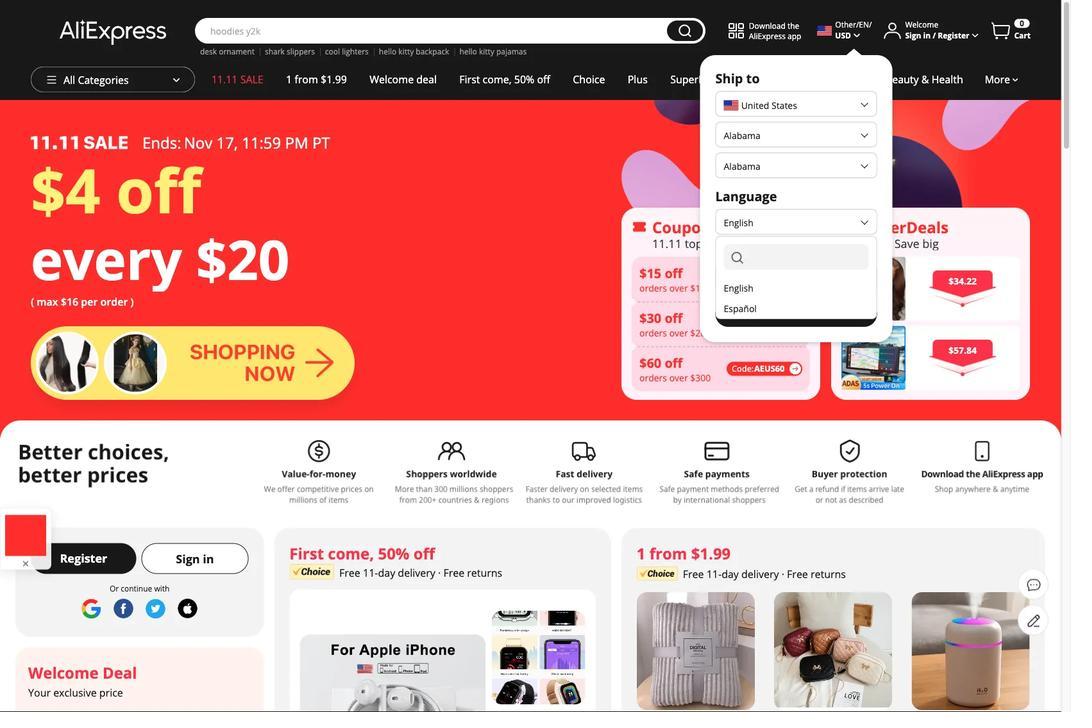 Task type: locate. For each thing, give the bounding box(es) containing it.
1 vertical spatial english
[[724, 282, 754, 294]]

2 horizontal spatial 11.11
[[862, 236, 891, 251]]

$1.99
[[321, 72, 347, 86], [691, 543, 731, 564]]

cool lighters link
[[325, 46, 369, 57]]

2 orders from the top
[[639, 327, 667, 339]]

1 vertical spatial 1
[[637, 543, 646, 564]]

categories
[[78, 73, 129, 87]]

1 vertical spatial in
[[203, 551, 214, 567]]

choice image
[[289, 564, 334, 580]]

delivery
[[398, 566, 435, 580], [741, 567, 779, 581]]

welcome for deal
[[28, 663, 99, 684]]

2 alabama from the top
[[724, 160, 761, 172]]

product image image for $57.84
[[841, 326, 906, 390]]

0 vertical spatial in
[[923, 30, 931, 40]]

beauty
[[886, 72, 919, 86]]

off inside the $15 off orders over $100
[[665, 264, 683, 282]]

0 horizontal spatial come,
[[328, 543, 374, 564]]

(
[[743, 273, 746, 285], [31, 295, 34, 309]]

2 icon image from the left
[[841, 220, 857, 235]]

0 vertical spatial 50%
[[514, 72, 534, 86]]

( inside every $20 ( max $16 per order )
[[31, 295, 34, 309]]

( left max
[[31, 295, 34, 309]]

download the aliexpress app
[[749, 20, 801, 41]]

1 horizontal spatial 1 from $1.99
[[637, 543, 731, 564]]

0 vertical spatial come,
[[483, 72, 512, 86]]

0 vertical spatial (
[[743, 273, 746, 285]]

english
[[724, 216, 754, 229], [724, 282, 754, 294]]

1 horizontal spatial kitty
[[479, 46, 494, 57]]

icon image
[[632, 220, 647, 235], [841, 220, 857, 235]]

icon image for superdeals
[[841, 220, 857, 235]]

christmas
[[748, 72, 796, 86]]

desk ornament
[[200, 46, 255, 57]]

1 horizontal spatial hello
[[459, 46, 477, 57]]

None field
[[724, 244, 869, 270]]

0 horizontal spatial 11.11
[[211, 72, 238, 86]]

save left 'big'
[[894, 236, 920, 251]]

$34.22
[[949, 275, 977, 287]]

delivery for 50%
[[398, 566, 435, 580]]

code: for $60 off
[[732, 363, 754, 375]]

hello kitty pajamas link
[[459, 46, 527, 57]]

2 hello from the left
[[459, 46, 477, 57]]

1 horizontal spatial $1.99
[[691, 543, 731, 564]]

1 vertical spatial superdeals
[[862, 217, 949, 238]]

$20
[[196, 222, 290, 296]]

0 horizontal spatial sign
[[176, 551, 200, 567]]

2 vertical spatial welcome
[[28, 663, 99, 684]]

1 kitty from the left
[[399, 46, 414, 57]]

hello for hello kitty pajamas
[[459, 46, 477, 57]]

1 horizontal spatial )
[[770, 273, 773, 285]]

continue
[[121, 584, 152, 594]]

orders for $60
[[639, 372, 667, 384]]

save
[[894, 236, 920, 251], [784, 307, 808, 321]]

united
[[741, 100, 769, 112]]

1 vertical spatial (
[[31, 295, 34, 309]]

code: aeus15
[[732, 274, 785, 285]]

1 vertical spatial over
[[669, 327, 688, 339]]

)
[[770, 273, 773, 285], [131, 295, 134, 309]]

0 vertical spatial over
[[669, 282, 688, 294]]

in
[[923, 30, 931, 40], [203, 551, 214, 567]]

1 over from the top
[[669, 282, 688, 294]]

register right close image
[[60, 551, 107, 567]]

0 vertical spatial english
[[724, 216, 754, 229]]

0 horizontal spatial welcome
[[28, 663, 99, 684]]

choice
[[573, 72, 605, 86]]

·
[[438, 566, 441, 580], [782, 567, 784, 581]]

hello right backpack
[[459, 46, 477, 57]]

0 horizontal spatial delivery
[[398, 566, 435, 580]]

11- for 50%
[[363, 566, 378, 580]]

orders up the $30
[[639, 282, 667, 294]]

superdeals
[[670, 72, 725, 86], [862, 217, 949, 238]]

1 vertical spatial sign
[[176, 551, 200, 567]]

2 over from the top
[[669, 327, 688, 339]]

/ up "beauty & health"
[[933, 30, 936, 40]]

1 vertical spatial $1.99
[[691, 543, 731, 564]]

1
[[286, 72, 292, 86], [637, 543, 646, 564]]

/ for in
[[933, 30, 936, 40]]

1 horizontal spatial ·
[[782, 567, 784, 581]]

1 horizontal spatial returns
[[811, 567, 846, 581]]

11- for $1.99
[[707, 567, 722, 581]]

kitty left backpack
[[399, 46, 414, 57]]

kitty
[[399, 46, 414, 57], [479, 46, 494, 57]]

0 vertical spatial $1.99
[[321, 72, 347, 86]]

shark slippers link
[[265, 46, 315, 57]]

sign in
[[176, 551, 214, 567]]

) right order
[[131, 295, 134, 309]]

0 horizontal spatial first come, 50% off
[[289, 543, 435, 564]]

orders inside the $15 off orders over $100
[[639, 282, 667, 294]]

0 horizontal spatial icon image
[[632, 220, 647, 235]]

1 product image image from the top
[[841, 257, 906, 321]]

0 vertical spatial welcome
[[905, 19, 938, 30]]

english up español in the top right of the page
[[724, 282, 754, 294]]

2 code: from the top
[[732, 319, 754, 330]]

nov
[[184, 132, 212, 153]]

0 vertical spatial product image image
[[841, 257, 906, 321]]

come,
[[483, 72, 512, 86], [328, 543, 374, 564]]

11.11
[[211, 72, 238, 86], [652, 236, 682, 251], [862, 236, 891, 251]]

11.11 left sale
[[211, 72, 238, 86]]

welcome for deal
[[370, 72, 414, 86]]

3 orders from the top
[[639, 372, 667, 384]]

ends: nov 17, 11:59 pm pt
[[142, 132, 330, 153]]

register
[[938, 30, 969, 40], [60, 551, 107, 567]]

1 horizontal spatial first come, 50% off
[[459, 72, 550, 86]]

1 horizontal spatial sign
[[905, 30, 921, 40]]

eur
[[724, 273, 741, 285]]

save down aeus15
[[784, 307, 808, 321]]

your
[[28, 686, 51, 700]]

off inside $60 off orders over $300
[[665, 354, 683, 372]]

0 horizontal spatial 11-
[[363, 566, 378, 580]]

1 horizontal spatial in
[[923, 30, 931, 40]]

1 horizontal spatial from
[[650, 543, 687, 564]]

11.11 save big
[[862, 236, 939, 251]]

/ right other/
[[869, 19, 872, 30]]

1 vertical spatial alabama
[[724, 160, 761, 172]]

code: down español in the top right of the page
[[732, 319, 754, 330]]

the
[[788, 20, 799, 31]]

1 vertical spatial first
[[289, 543, 324, 564]]

1 vertical spatial code:
[[732, 319, 754, 330]]

orders inside the $30 off orders over $200
[[639, 327, 667, 339]]

over left $200
[[669, 327, 688, 339]]

codes
[[715, 217, 759, 238]]

over inside $60 off orders over $300
[[669, 372, 688, 384]]

0 horizontal spatial returns
[[467, 566, 502, 580]]

0 vertical spatial code:
[[732, 274, 754, 285]]

$60 off orders over $300
[[639, 354, 711, 384]]

english up discounts
[[724, 216, 754, 229]]

orders left $300 on the right of the page
[[639, 372, 667, 384]]

11.11 sale link
[[200, 67, 275, 92]]

( right eur
[[743, 273, 746, 285]]

en
[[859, 19, 869, 30]]

free 11-day delivery · free returns
[[339, 566, 502, 580], [683, 567, 846, 581]]

0 horizontal spatial day
[[378, 566, 395, 580]]

1 vertical spatial come,
[[328, 543, 374, 564]]

1 vertical spatial register
[[60, 551, 107, 567]]

pop picture image
[[5, 515, 46, 556]]

first come, 50% off
[[459, 72, 550, 86], [289, 543, 435, 564]]

0 vertical spatial register
[[938, 30, 969, 40]]

welcome inside welcome deal link
[[370, 72, 414, 86]]

1 icon image from the left
[[632, 220, 647, 235]]

50%
[[514, 72, 534, 86], [378, 543, 410, 564]]

$300
[[690, 372, 711, 384]]

0 horizontal spatial save
[[784, 307, 808, 321]]

1 horizontal spatial first
[[459, 72, 480, 86]]

alabama down united
[[724, 129, 761, 141]]

0 horizontal spatial kitty
[[399, 46, 414, 57]]

over
[[669, 282, 688, 294], [669, 327, 688, 339], [669, 372, 688, 384]]

0 vertical spatial first
[[459, 72, 480, 86]]

hello
[[379, 46, 397, 57], [459, 46, 477, 57]]

1 vertical spatial orders
[[639, 327, 667, 339]]

1 vertical spatial first come, 50% off
[[289, 543, 435, 564]]

1 vertical spatial )
[[131, 295, 134, 309]]

1 horizontal spatial register
[[938, 30, 969, 40]]

from inside 1 from $1.99 link
[[295, 72, 318, 86]]

1 horizontal spatial 11-
[[707, 567, 722, 581]]

1 hello from the left
[[379, 46, 397, 57]]

per
[[81, 295, 98, 309]]

0 horizontal spatial free 11-day delivery · free returns
[[339, 566, 502, 580]]

orders inside $60 off orders over $300
[[639, 372, 667, 384]]

español
[[724, 302, 757, 315]]

welcome inside "welcome deal your exclusive price"
[[28, 663, 99, 684]]

off for $30 off orders over $200
[[665, 309, 683, 327]]

hello up welcome deal
[[379, 46, 397, 57]]

0 horizontal spatial /
[[869, 19, 872, 30]]

1 inside 1 from $1.99 link
[[286, 72, 292, 86]]

beauty & health
[[886, 72, 963, 86]]

product image image
[[841, 257, 906, 321], [841, 326, 906, 390]]

1 from $1.99
[[286, 72, 347, 86], [637, 543, 731, 564]]

welcome up exclusive
[[28, 663, 99, 684]]

code: left aeus15
[[732, 274, 754, 285]]

pajamas
[[496, 46, 527, 57]]

1 horizontal spatial (
[[743, 273, 746, 285]]

over inside the $30 off orders over $200
[[669, 327, 688, 339]]

0 vertical spatial sign
[[905, 30, 921, 40]]

0 horizontal spatial register
[[60, 551, 107, 567]]

&
[[921, 72, 929, 86]]

3 code: from the top
[[732, 363, 754, 375]]

1 orders from the top
[[639, 282, 667, 294]]

11:59
[[242, 132, 281, 153]]

over left $100
[[669, 282, 688, 294]]

alabama up 'language'
[[724, 160, 761, 172]]

free 11-day delivery · free returns for 50%
[[339, 566, 502, 580]]

plus link
[[616, 67, 659, 92]]

0 vertical spatial from
[[295, 72, 318, 86]]

0 horizontal spatial first
[[289, 543, 324, 564]]

1 horizontal spatial delivery
[[741, 567, 779, 581]]

2 vertical spatial over
[[669, 372, 688, 384]]

0 horizontal spatial 50%
[[378, 543, 410, 564]]

welcome deal
[[370, 72, 437, 86]]

11.11 left 'top'
[[652, 236, 682, 251]]

over for $30 off
[[669, 327, 688, 339]]

2 kitty from the left
[[479, 46, 494, 57]]

over inside the $15 off orders over $100
[[669, 282, 688, 294]]

1 horizontal spatial icon image
[[841, 220, 857, 235]]

2 product image image from the top
[[841, 326, 906, 390]]

0 vertical spatial orders
[[639, 282, 667, 294]]

welcome deal link
[[358, 67, 448, 92]]

superdeals inside superdeals link
[[670, 72, 725, 86]]

welcome
[[905, 19, 938, 30], [370, 72, 414, 86], [28, 663, 99, 684]]

0 horizontal spatial ·
[[438, 566, 441, 580]]

kitty left pajamas
[[479, 46, 494, 57]]

over left $300 on the right of the page
[[669, 372, 688, 384]]

2 vertical spatial code:
[[732, 363, 754, 375]]

1 vertical spatial welcome
[[370, 72, 414, 86]]

aeus60
[[754, 363, 785, 375]]

1 horizontal spatial day
[[722, 567, 739, 581]]

welcome up "beauty & health"
[[905, 19, 938, 30]]

0 vertical spatial superdeals
[[670, 72, 725, 86]]

code: left aeus60
[[732, 363, 754, 375]]

delivery for $1.99
[[741, 567, 779, 581]]

ship to
[[715, 69, 760, 87]]

1 horizontal spatial free 11-day delivery · free returns
[[683, 567, 846, 581]]

0 vertical spatial )
[[770, 273, 773, 285]]

0 vertical spatial alabama
[[724, 129, 761, 141]]

0 horizontal spatial 1 from $1.99
[[286, 72, 347, 86]]

all categories
[[63, 73, 129, 87]]

coupon codes
[[652, 217, 759, 238]]

1 horizontal spatial /
[[933, 30, 936, 40]]

3 over from the top
[[669, 372, 688, 384]]

code:
[[732, 274, 754, 285], [732, 319, 754, 330], [732, 363, 754, 375]]

0 horizontal spatial )
[[131, 295, 134, 309]]

1 horizontal spatial 50%
[[514, 72, 534, 86]]

$200
[[690, 327, 711, 339]]

states
[[772, 100, 797, 112]]

free
[[339, 566, 360, 580], [443, 566, 464, 580], [683, 567, 704, 581], [787, 567, 808, 581]]

11.11 for coupon codes
[[652, 236, 682, 251]]

0 vertical spatial 1
[[286, 72, 292, 86]]

every $20 ( max $16 per order )
[[31, 222, 290, 309]]

11.11 left 'big'
[[862, 236, 891, 251]]

orders up $60
[[639, 327, 667, 339]]

11.11 sale
[[211, 72, 263, 86]]

1 vertical spatial product image image
[[841, 326, 906, 390]]

0 horizontal spatial from
[[295, 72, 318, 86]]

welcome left deal
[[370, 72, 414, 86]]

returns
[[467, 566, 502, 580], [811, 567, 846, 581]]

day for 50%
[[378, 566, 395, 580]]

day
[[378, 566, 395, 580], [722, 567, 739, 581]]

off
[[537, 72, 550, 86], [116, 148, 201, 231], [665, 264, 683, 282], [665, 309, 683, 327], [665, 354, 683, 372], [413, 543, 435, 564]]

2 vertical spatial orders
[[639, 372, 667, 384]]

returns for first come, 50% off
[[467, 566, 502, 580]]

0 horizontal spatial in
[[203, 551, 214, 567]]

0 horizontal spatial superdeals
[[670, 72, 725, 86]]

off inside the $30 off orders over $200
[[665, 309, 683, 327]]

1 horizontal spatial 11.11
[[652, 236, 682, 251]]

icon image for coupon codes
[[632, 220, 647, 235]]

ornament
[[219, 46, 255, 57]]

register up health
[[938, 30, 969, 40]]

70x100cm milk velvet blanket, bed sheet, blanket, single dormitory, student coral velvet air conditioning, nap blanket, sofa image
[[637, 593, 755, 711]]

1 horizontal spatial save
[[894, 236, 920, 251]]

0 vertical spatial first come, 50% off
[[459, 72, 550, 86]]

) right euro
[[770, 273, 773, 285]]

superdeals link
[[659, 67, 736, 92]]

1 horizontal spatial superdeals
[[862, 217, 949, 238]]

None button
[[667, 21, 703, 41]]

/ for en
[[869, 19, 872, 30]]

over for $15 off
[[669, 282, 688, 294]]

0 horizontal spatial (
[[31, 295, 34, 309]]



Task type: vqa. For each thing, say whether or not it's contained in the screenshot.
'Off' inside the First come, 50% off link
no



Task type: describe. For each thing, give the bounding box(es) containing it.
returns for 1 from $1.99
[[811, 567, 846, 581]]

welcome deal your exclusive price
[[28, 663, 137, 700]]

11.11 top discounts
[[652, 236, 758, 251]]

top
[[685, 236, 703, 251]]

other/ en /
[[835, 19, 872, 30]]

pm
[[285, 132, 308, 153]]

1 vertical spatial from
[[650, 543, 687, 564]]

usd
[[835, 30, 851, 40]]

1 horizontal spatial come,
[[483, 72, 512, 86]]

currency
[[715, 244, 774, 261]]

$30
[[639, 309, 661, 327]]

$16
[[61, 295, 78, 309]]

1 vertical spatial 50%
[[378, 543, 410, 564]]

aeus30
[[754, 319, 785, 330]]

off for $15 off orders over $100
[[665, 264, 683, 282]]

cart
[[1014, 30, 1031, 41]]

11.11 for superdeals
[[862, 236, 891, 251]]

deal
[[416, 72, 437, 86]]

1 vertical spatial save
[[784, 307, 808, 321]]

order
[[100, 295, 128, 309]]

backpack
[[416, 46, 449, 57]]

0 cart
[[1014, 18, 1031, 41]]

other/
[[835, 19, 859, 30]]

$60
[[639, 354, 661, 372]]

kitty for pajamas
[[479, 46, 494, 57]]

off for $60 off orders over $300
[[665, 354, 683, 372]]

$34.22 link
[[841, 257, 1020, 321]]

exclusive
[[53, 686, 97, 700]]

· for first come, 50% off
[[438, 566, 441, 580]]

language
[[715, 187, 777, 205]]

max
[[37, 295, 58, 309]]

discounts
[[706, 236, 758, 251]]

united states
[[741, 100, 797, 112]]

christmas link
[[736, 67, 807, 92]]

shark slippers
[[265, 46, 315, 57]]

shark
[[265, 46, 285, 57]]

0
[[1020, 18, 1024, 29]]

aeus15
[[754, 274, 785, 285]]

sign for sign in
[[176, 551, 200, 567]]

aliexpress
[[749, 30, 786, 41]]

usb cool mist sprayer portable 300ml electric air humidifier aroma oil diffuser with colorful night light for home car image
[[912, 593, 1030, 711]]

1 alabama from the top
[[724, 129, 761, 141]]

download
[[749, 20, 786, 31]]

hello kitty backpack link
[[379, 46, 449, 57]]

eur ( euro )
[[724, 273, 773, 285]]

17,
[[216, 132, 238, 153]]

euro
[[748, 273, 768, 285]]

$4
[[31, 148, 100, 231]]

off for $4 off
[[116, 148, 201, 231]]

all
[[63, 73, 75, 87]]

app
[[788, 30, 801, 41]]

or
[[110, 584, 119, 594]]

ends:
[[142, 132, 181, 153]]

over for $60 off
[[669, 372, 688, 384]]

$15
[[639, 264, 661, 282]]

health
[[932, 72, 963, 86]]

pt
[[312, 132, 330, 153]]

sale
[[240, 72, 263, 86]]

orders for $15
[[639, 282, 667, 294]]

coupon
[[652, 217, 711, 238]]

day for $1.99
[[722, 567, 739, 581]]

to
[[746, 69, 760, 87]]

2022 new fashion female shoulder bag rhombus embroidered solid color chain women shoulder crossbody casual trendy phone bag image
[[774, 593, 892, 711]]

deal
[[103, 663, 137, 684]]

slippers
[[287, 46, 315, 57]]

cool lighters
[[325, 46, 369, 57]]

in for sign in
[[203, 551, 214, 567]]

1 vertical spatial 1 from $1.99
[[637, 543, 731, 564]]

· for 1 from $1.99
[[782, 567, 784, 581]]

0 vertical spatial save
[[894, 236, 920, 251]]

code: aeus60
[[732, 363, 785, 375]]

1 english from the top
[[724, 216, 754, 229]]

hello for hello kitty backpack
[[379, 46, 397, 57]]

coupon bg image
[[632, 257, 810, 391]]

1 horizontal spatial 1
[[637, 543, 646, 564]]

0 horizontal spatial $1.99
[[321, 72, 347, 86]]

desk
[[200, 46, 217, 57]]

price
[[99, 686, 123, 700]]

product image image for $34.22
[[841, 257, 906, 321]]

$100
[[690, 282, 711, 294]]

1 from $1.99 link
[[275, 67, 358, 92]]

sign in / register
[[905, 30, 969, 40]]

beauty & health link
[[874, 67, 975, 92]]

every
[[31, 222, 182, 296]]

orders for $30
[[639, 327, 667, 339]]

hello kitty pajamas
[[459, 46, 527, 57]]

close image
[[21, 559, 31, 569]]

in for sign in / register
[[923, 30, 931, 40]]

sign for sign in / register
[[905, 30, 921, 40]]

$57.84
[[949, 344, 977, 357]]

choice link
[[562, 67, 616, 92]]

or continue with
[[110, 584, 170, 594]]

with
[[154, 584, 170, 594]]

hello kitty backpack
[[379, 46, 449, 57]]

$15 off orders over $100
[[639, 264, 711, 294]]

cool
[[325, 46, 340, 57]]

2023 smart watch android phone 1.44'' inch color screen bluetooth call blood oxygen/pressure monitoring smart watch women men image
[[492, 611, 585, 705]]

desk ornament link
[[200, 46, 255, 57]]

code: for $30 off
[[732, 319, 754, 330]]

1 code: from the top
[[732, 274, 754, 285]]

free 11-day delivery · free returns for $1.99
[[683, 567, 846, 581]]

code: aeus30
[[732, 319, 785, 330]]

$57.84 link
[[841, 326, 1020, 390]]

0 vertical spatial 1 from $1.99
[[286, 72, 347, 86]]

2 english from the top
[[724, 282, 754, 294]]

2 horizontal spatial welcome
[[905, 19, 938, 30]]

kitty for backpack
[[399, 46, 414, 57]]

hoodies y2k text field
[[204, 24, 661, 37]]

lighters
[[342, 46, 369, 57]]

) inside every $20 ( max $16 per order )
[[131, 295, 134, 309]]

more
[[985, 72, 1010, 86]]



